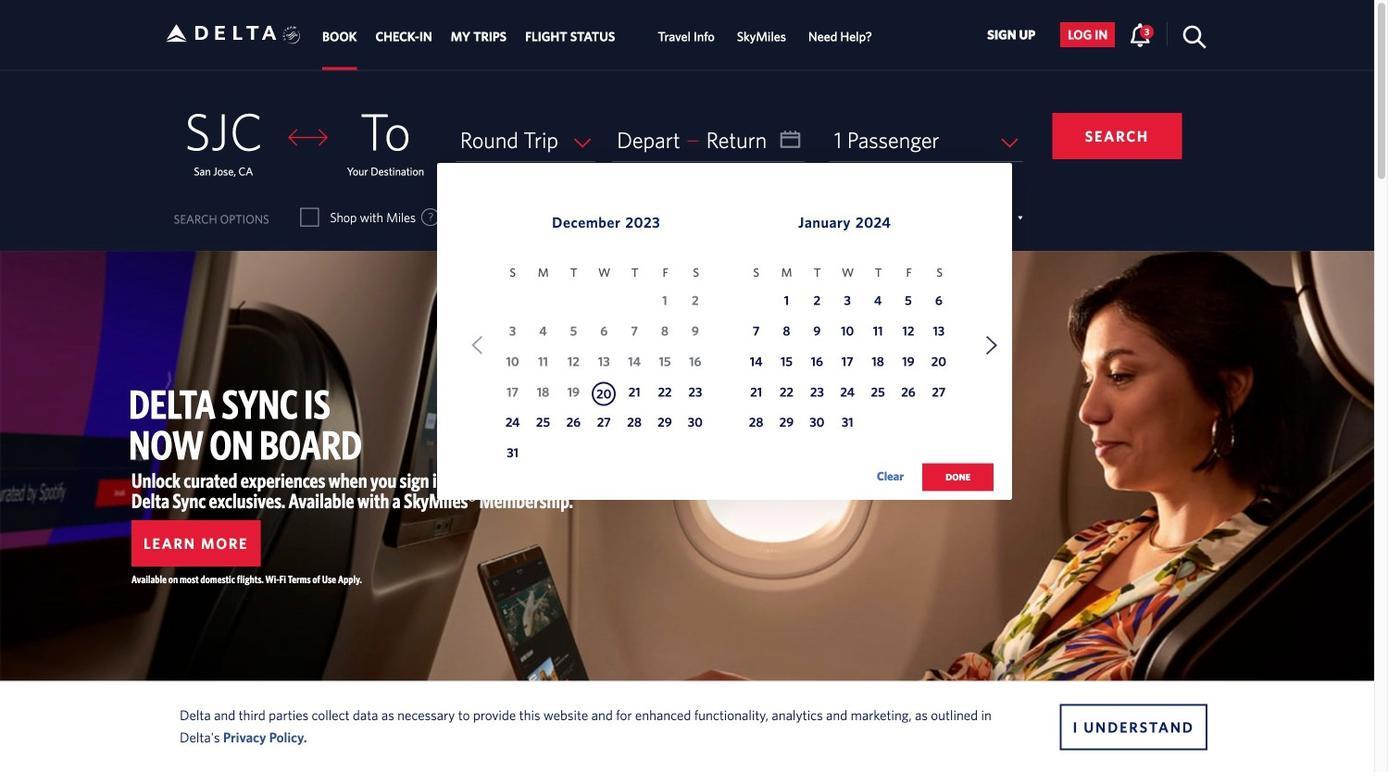 Task type: locate. For each thing, give the bounding box(es) containing it.
4 image
[[640, 768, 664, 772]]

None checkbox
[[301, 208, 318, 227], [632, 208, 649, 227], [301, 208, 318, 227], [632, 208, 649, 227]]

skyteam image
[[283, 6, 301, 64]]

tab list
[[313, 0, 883, 70]]

None text field
[[612, 119, 806, 162]]

None field
[[455, 119, 596, 162], [830, 119, 1023, 162], [455, 119, 596, 162], [830, 119, 1023, 162]]



Task type: describe. For each thing, give the bounding box(es) containing it.
delta air lines image
[[166, 4, 277, 62]]

calendar expanded, use arrow keys to select date application
[[437, 163, 1012, 511]]



Task type: vqa. For each thing, say whether or not it's contained in the screenshot.
field
yes



